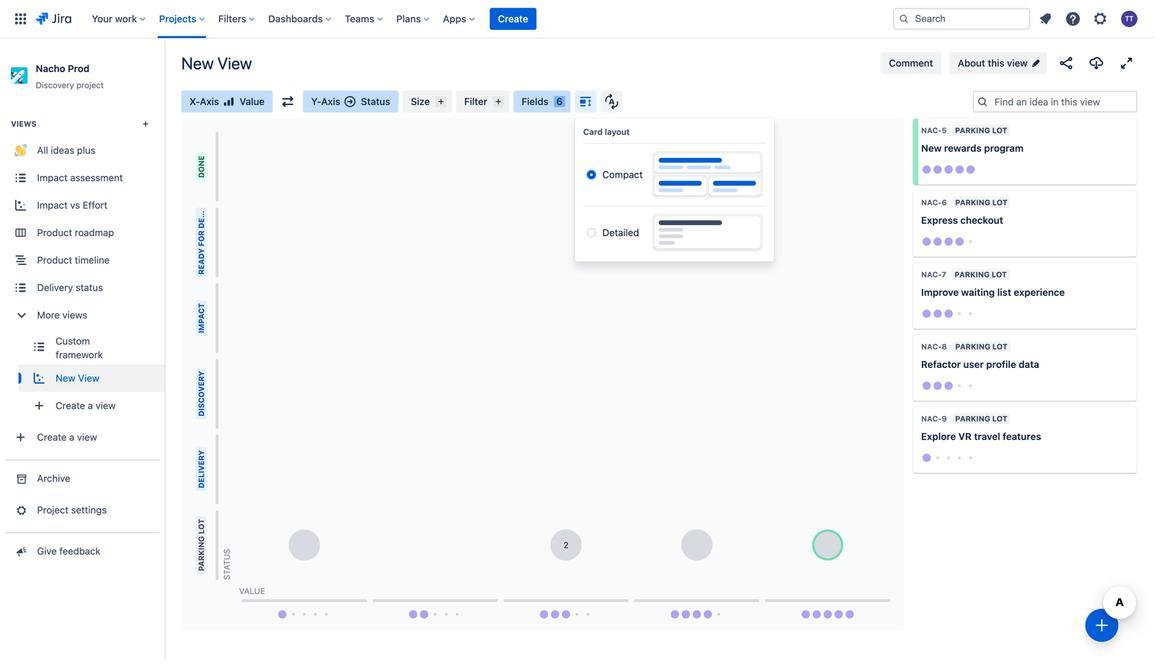 Task type: locate. For each thing, give the bounding box(es) containing it.
5
[[942, 126, 947, 135]]

a
[[88, 400, 93, 412], [69, 432, 74, 443]]

jira image
[[36, 11, 71, 27], [36, 11, 71, 27]]

impact inside impact vs effort link
[[37, 200, 68, 211]]

1 product from the top
[[37, 227, 72, 239]]

2 product from the top
[[37, 255, 72, 266]]

new view
[[181, 54, 252, 73], [56, 373, 99, 384]]

vs
[[70, 200, 80, 211]]

archive
[[37, 473, 70, 485]]

lot for user
[[993, 343, 1008, 352]]

a up archive button
[[69, 432, 74, 443]]

axis left status image
[[321, 96, 340, 107]]

parking lot for checkout
[[956, 198, 1008, 207]]

add ideas image
[[1094, 618, 1111, 634]]

nac-
[[922, 126, 942, 135], [922, 198, 942, 207], [922, 270, 942, 279], [922, 343, 942, 352], [922, 415, 942, 424]]

:wave: image
[[14, 144, 27, 157], [14, 144, 27, 157]]

0 vertical spatial value
[[240, 96, 265, 107]]

6 up the express
[[942, 198, 947, 207]]

views
[[62, 310, 87, 321]]

axis for x-
[[200, 96, 219, 107]]

1 vertical spatial open idea image
[[1121, 408, 1137, 424]]

features
[[1003, 431, 1042, 443]]

1 vertical spatial product
[[37, 255, 72, 266]]

nac- up refactor
[[922, 343, 942, 352]]

0 vertical spatial open idea image
[[1121, 191, 1137, 208]]

more views link
[[0, 302, 165, 329]]

timeline
[[75, 255, 110, 266]]

lot for waiting
[[992, 270, 1007, 279]]

a for the create a view dropdown button inside group
[[88, 400, 93, 412]]

project settings
[[37, 505, 107, 516]]

1 vertical spatial create
[[56, 400, 85, 412]]

group
[[0, 102, 165, 460]]

1 vertical spatial view
[[78, 373, 99, 384]]

axis for y-
[[321, 96, 340, 107]]

explore
[[922, 431, 956, 443]]

2 vertical spatial view
[[77, 432, 97, 443]]

1 horizontal spatial discovery
[[197, 371, 206, 417]]

1 horizontal spatial view
[[217, 54, 252, 73]]

express
[[922, 215, 958, 226]]

0 horizontal spatial view
[[78, 373, 99, 384]]

1 horizontal spatial delivery
[[197, 451, 206, 489]]

2 nac- from the top
[[922, 198, 942, 207]]

nacho prod discovery project
[[36, 63, 104, 90]]

delivery
[[197, 191, 206, 229]]

1 open idea image from the top
[[1121, 119, 1137, 135]]

explore vr travel features
[[922, 431, 1042, 443]]

1 nac- from the top
[[922, 126, 942, 135]]

project settings image
[[13, 504, 28, 518]]

new view inside group
[[56, 373, 99, 384]]

view up archive button
[[77, 432, 97, 443]]

status image
[[345, 96, 356, 107]]

create a view button
[[19, 392, 165, 420], [0, 424, 165, 452]]

create inside create button
[[498, 13, 528, 24]]

create up archive
[[37, 432, 67, 443]]

nac- for new
[[922, 126, 942, 135]]

Find an idea in this view field
[[991, 92, 1137, 111]]

1 horizontal spatial new
[[181, 54, 214, 73]]

data
[[1019, 359, 1040, 370]]

checkout
[[961, 215, 1004, 226]]

experience
[[1014, 287, 1065, 298]]

1 vertical spatial view
[[96, 400, 116, 412]]

new inside jira product discovery navigation element
[[56, 373, 75, 384]]

for
[[197, 231, 206, 247]]

create
[[498, 13, 528, 24], [56, 400, 85, 412], [37, 432, 67, 443]]

view up rating image
[[217, 54, 252, 73]]

banner
[[0, 0, 1155, 38]]

0 vertical spatial create
[[498, 13, 528, 24]]

1 vertical spatial value
[[239, 587, 265, 596]]

program
[[984, 143, 1024, 154]]

6
[[557, 96, 563, 107], [942, 198, 947, 207]]

axis left rating image
[[200, 96, 219, 107]]

custom framework link
[[19, 329, 165, 365]]

open idea image
[[1121, 119, 1137, 135], [1121, 408, 1137, 424]]

0 horizontal spatial new view
[[56, 373, 99, 384]]

0 horizontal spatial new
[[56, 373, 75, 384]]

delivery inside group
[[37, 282, 73, 294]]

2 vertical spatial open idea image
[[1121, 335, 1137, 352]]

nac- for refactor
[[922, 343, 942, 352]]

parking lot for user
[[956, 343, 1008, 352]]

card layout
[[583, 127, 630, 137]]

0 vertical spatial a
[[88, 400, 93, 412]]

3 nac- from the top
[[922, 270, 942, 279]]

create for the bottommost the create a view dropdown button
[[37, 432, 67, 443]]

your profile and settings image
[[1122, 11, 1138, 27]]

1 vertical spatial create a view
[[37, 432, 97, 443]]

2 axis from the left
[[321, 96, 340, 107]]

2 vertical spatial create
[[37, 432, 67, 443]]

export image
[[1089, 55, 1105, 71]]

nac- up new rewards program
[[922, 126, 942, 135]]

autosave is enabled image
[[605, 93, 619, 110]]

user
[[964, 359, 984, 370]]

done
[[197, 156, 206, 178]]

0 horizontal spatial a
[[69, 432, 74, 443]]

teams
[[345, 13, 374, 24]]

all ideas plus
[[37, 145, 96, 156]]

new view down framework
[[56, 373, 99, 384]]

view down the new view link
[[96, 400, 116, 412]]

size
[[411, 96, 430, 107]]

parking
[[955, 126, 991, 135], [956, 198, 991, 207], [955, 270, 990, 279], [956, 343, 991, 352], [956, 415, 991, 424], [197, 537, 206, 572]]

0 horizontal spatial delivery
[[37, 282, 73, 294]]

value
[[240, 96, 265, 107], [239, 587, 265, 596]]

impact down ready
[[197, 303, 206, 333]]

0 horizontal spatial 6
[[557, 96, 563, 107]]

nac- up the improve
[[922, 270, 942, 279]]

new rewards program
[[922, 143, 1024, 154]]

impact left vs
[[37, 200, 68, 211]]

new down nac-5 at the right
[[922, 143, 942, 154]]

new right current project sidebar image
[[181, 54, 214, 73]]

create a view
[[56, 400, 116, 412], [37, 432, 97, 443]]

filter
[[464, 96, 487, 107]]

1 axis from the left
[[200, 96, 219, 107]]

view
[[1007, 57, 1028, 69], [96, 400, 116, 412], [77, 432, 97, 443]]

plus
[[77, 145, 96, 156]]

8
[[942, 343, 947, 352]]

0 vertical spatial discovery
[[36, 80, 74, 90]]

create a view down the new view link
[[56, 400, 116, 412]]

product roadmap
[[37, 227, 114, 239]]

nac- up the express
[[922, 198, 942, 207]]

open idea image for data
[[1121, 335, 1137, 352]]

nac-7
[[922, 270, 947, 279]]

view down framework
[[78, 373, 99, 384]]

product roadmap link
[[0, 219, 165, 247]]

0 vertical spatial delivery
[[37, 282, 73, 294]]

1 horizontal spatial new view
[[181, 54, 252, 73]]

6 right fields at top left
[[557, 96, 563, 107]]

create down the new view link
[[56, 400, 85, 412]]

prod
[[68, 63, 89, 74]]

status
[[361, 96, 390, 107], [222, 549, 232, 581]]

a for the bottommost the create a view dropdown button
[[69, 432, 74, 443]]

2 vertical spatial new
[[56, 373, 75, 384]]

product up delivery status
[[37, 255, 72, 266]]

9
[[942, 415, 947, 424]]

parking for rewards
[[955, 126, 991, 135]]

0 horizontal spatial axis
[[200, 96, 219, 107]]

nac- for improve
[[922, 270, 942, 279]]

express checkout
[[922, 215, 1004, 226]]

create a view button down framework
[[19, 392, 165, 420]]

3 open idea image from the top
[[1121, 335, 1137, 352]]

appswitcher icon image
[[12, 11, 29, 27]]

your work button
[[88, 8, 151, 30]]

0 vertical spatial impact
[[37, 172, 68, 184]]

1 vertical spatial open idea image
[[1121, 263, 1137, 280]]

roadmap
[[75, 227, 114, 239]]

view for the bottommost the create a view dropdown button
[[77, 432, 97, 443]]

1 vertical spatial a
[[69, 432, 74, 443]]

delivery status link
[[0, 274, 165, 302]]

project settings button
[[0, 497, 165, 524]]

x-axis
[[190, 96, 219, 107]]

custom
[[56, 336, 90, 347]]

0 horizontal spatial discovery
[[36, 80, 74, 90]]

5 nac- from the top
[[922, 415, 942, 424]]

impact
[[37, 172, 68, 184], [37, 200, 68, 211], [197, 303, 206, 333]]

product
[[37, 227, 72, 239], [37, 255, 72, 266]]

0 vertical spatial new view
[[181, 54, 252, 73]]

y-axis
[[311, 96, 340, 107]]

create a view up archive
[[37, 432, 97, 443]]

dashboards
[[268, 13, 323, 24]]

1 horizontal spatial 6
[[942, 198, 947, 207]]

a down the new view link
[[88, 400, 93, 412]]

0 vertical spatial product
[[37, 227, 72, 239]]

2 open idea image from the top
[[1121, 408, 1137, 424]]

feedback image
[[13, 545, 28, 559]]

4 nac- from the top
[[922, 343, 942, 352]]

open idea image for explore vr travel features
[[1121, 408, 1137, 424]]

1 horizontal spatial a
[[88, 400, 93, 412]]

share image
[[1058, 55, 1075, 71]]

impact inside impact assessment link
[[37, 172, 68, 184]]

1 horizontal spatial axis
[[321, 96, 340, 107]]

2 open idea image from the top
[[1121, 263, 1137, 280]]

impact down all
[[37, 172, 68, 184]]

parking for user
[[956, 343, 991, 352]]

view
[[217, 54, 252, 73], [78, 373, 99, 384]]

new down framework
[[56, 373, 75, 384]]

impact assessment link
[[0, 164, 165, 192]]

jira product discovery navigation element
[[0, 38, 165, 662]]

detailed
[[603, 227, 639, 238]]

nac- up explore
[[922, 415, 942, 424]]

0 vertical spatial new
[[181, 54, 214, 73]]

lot
[[993, 126, 1008, 135], [993, 198, 1008, 207], [992, 270, 1007, 279], [993, 343, 1008, 352], [993, 415, 1008, 424], [197, 519, 206, 535]]

view left add description "icon"
[[1007, 57, 1028, 69]]

1 vertical spatial new
[[922, 143, 942, 154]]

0 vertical spatial open idea image
[[1121, 119, 1137, 135]]

rating image
[[223, 96, 234, 107]]

0 vertical spatial create a view button
[[19, 392, 165, 420]]

1 value from the top
[[240, 96, 265, 107]]

1 vertical spatial new view
[[56, 373, 99, 384]]

1 vertical spatial status
[[222, 549, 232, 581]]

open idea image
[[1121, 191, 1137, 208], [1121, 263, 1137, 280], [1121, 335, 1137, 352]]

vr
[[959, 431, 972, 443]]

view inside group
[[78, 373, 99, 384]]

create a view button up archive button
[[0, 424, 165, 452]]

1 vertical spatial delivery
[[197, 451, 206, 489]]

product down impact vs effort
[[37, 227, 72, 239]]

fields
[[522, 96, 549, 107]]

None radio
[[587, 170, 596, 180]]

new view up x-axis
[[181, 54, 252, 73]]

1 vertical spatial impact
[[37, 200, 68, 211]]

create right apps dropdown button
[[498, 13, 528, 24]]

feedback
[[59, 546, 101, 557]]

None radio
[[587, 228, 596, 238]]

0 vertical spatial status
[[361, 96, 390, 107]]

parking for vr
[[956, 415, 991, 424]]

assessment
[[70, 172, 123, 184]]



Task type: describe. For each thing, give the bounding box(es) containing it.
2
[[564, 541, 569, 550]]

list
[[998, 287, 1012, 298]]

ideas
[[51, 145, 74, 156]]

settings image
[[1093, 11, 1109, 27]]

create a view button inside group
[[19, 392, 165, 420]]

new view link
[[19, 365, 165, 392]]

Search field
[[893, 8, 1031, 30]]

parking for checkout
[[956, 198, 991, 207]]

x-
[[190, 96, 200, 107]]

group containing all ideas plus
[[0, 102, 165, 460]]

create for the create a view dropdown button inside group
[[56, 400, 85, 412]]

apps
[[443, 13, 467, 24]]

lot for rewards
[[993, 126, 1008, 135]]

impact vs effort
[[37, 200, 107, 211]]

filters
[[218, 13, 246, 24]]

add description image
[[1031, 58, 1042, 69]]

search image
[[899, 13, 910, 24]]

teams button
[[341, 8, 388, 30]]

profile
[[987, 359, 1017, 370]]

archive button
[[0, 465, 165, 493]]

nac-6
[[922, 198, 947, 207]]

nac- for explore
[[922, 415, 942, 424]]

refactor user profile data
[[922, 359, 1040, 370]]

notifications image
[[1038, 11, 1054, 27]]

projects button
[[155, 8, 210, 30]]

discovery inside nacho prod discovery project
[[36, 80, 74, 90]]

0 vertical spatial create a view
[[56, 400, 116, 412]]

0 vertical spatial view
[[1007, 57, 1028, 69]]

delivery for delivery status
[[37, 282, 73, 294]]

2 value from the top
[[239, 587, 265, 596]]

compact
[[603, 169, 643, 180]]

all ideas plus link
[[0, 137, 165, 164]]

about
[[958, 57, 986, 69]]

travel
[[974, 431, 1001, 443]]

parking lot for vr
[[956, 415, 1008, 424]]

comment button
[[881, 52, 942, 74]]

views
[[11, 120, 36, 129]]

impact for impact assessment
[[37, 172, 68, 184]]

work
[[115, 13, 137, 24]]

give
[[37, 546, 57, 557]]

product timeline
[[37, 255, 110, 266]]

rewards
[[945, 143, 982, 154]]

lot for vr
[[993, 415, 1008, 424]]

about this view
[[958, 57, 1028, 69]]

nac-5
[[922, 126, 947, 135]]

help image
[[1065, 11, 1082, 27]]

0 vertical spatial 6
[[557, 96, 563, 107]]

filter button
[[456, 91, 509, 113]]

product timeline link
[[0, 247, 165, 274]]

card layout: compact image
[[578, 93, 594, 110]]

plans
[[396, 13, 421, 24]]

custom framework
[[56, 336, 103, 361]]

current project sidebar image
[[150, 55, 180, 82]]

more views
[[37, 310, 87, 321]]

view for the create a view dropdown button inside group
[[96, 400, 116, 412]]

y-
[[311, 96, 321, 107]]

1 vertical spatial create a view button
[[0, 424, 165, 452]]

nac-9
[[922, 415, 947, 424]]

status
[[76, 282, 103, 294]]

open idea image for new rewards program
[[1121, 119, 1137, 135]]

apps button
[[439, 8, 480, 30]]

create button
[[490, 8, 537, 30]]

framework
[[56, 350, 103, 361]]

1 vertical spatial 6
[[942, 198, 947, 207]]

about this view button
[[950, 52, 1047, 74]]

2 vertical spatial impact
[[197, 303, 206, 333]]

improve
[[922, 287, 959, 298]]

dashboards button
[[264, 8, 337, 30]]

all
[[37, 145, 48, 156]]

size button
[[403, 91, 452, 113]]

product for product timeline
[[37, 255, 72, 266]]

switchaxes image
[[283, 96, 294, 107]]

your work
[[92, 13, 137, 24]]

project
[[37, 505, 69, 516]]

effort
[[83, 200, 107, 211]]

this
[[988, 57, 1005, 69]]

parking lot for rewards
[[955, 126, 1008, 135]]

nacho
[[36, 63, 65, 74]]

improve waiting list experience
[[922, 287, 1065, 298]]

product for product roadmap
[[37, 227, 72, 239]]

lot for checkout
[[993, 198, 1008, 207]]

delivery status
[[37, 282, 103, 294]]

0 vertical spatial view
[[217, 54, 252, 73]]

nac- for express
[[922, 198, 942, 207]]

ready for delivery
[[197, 191, 206, 275]]

filters button
[[214, 8, 260, 30]]

plans button
[[392, 8, 435, 30]]

project
[[76, 80, 104, 90]]

impact vs effort link
[[0, 192, 165, 219]]

primary element
[[8, 0, 882, 38]]

1 open idea image from the top
[[1121, 191, 1137, 208]]

1 horizontal spatial status
[[361, 96, 390, 107]]

impact assessment
[[37, 172, 123, 184]]

waiting
[[962, 287, 995, 298]]

more
[[37, 310, 60, 321]]

0 horizontal spatial status
[[222, 549, 232, 581]]

2 horizontal spatial new
[[922, 143, 942, 154]]

banner containing your work
[[0, 0, 1155, 38]]

expand image
[[1119, 55, 1135, 71]]

give feedback
[[37, 546, 101, 557]]

ready
[[197, 249, 206, 275]]

nac-8
[[922, 343, 947, 352]]

parking for waiting
[[955, 270, 990, 279]]

impact for impact vs effort
[[37, 200, 68, 211]]

card
[[583, 127, 603, 137]]

give feedback button
[[0, 538, 165, 566]]

projects
[[159, 13, 196, 24]]

parking lot for waiting
[[955, 270, 1007, 279]]

open idea image for experience
[[1121, 263, 1137, 280]]

settings
[[71, 505, 107, 516]]

comment
[[889, 57, 933, 69]]

refactor
[[922, 359, 961, 370]]

layout
[[605, 127, 630, 137]]

delivery for delivery
[[197, 451, 206, 489]]

1 vertical spatial discovery
[[197, 371, 206, 417]]



Task type: vqa. For each thing, say whether or not it's contained in the screenshot.
1st Axis from right
yes



